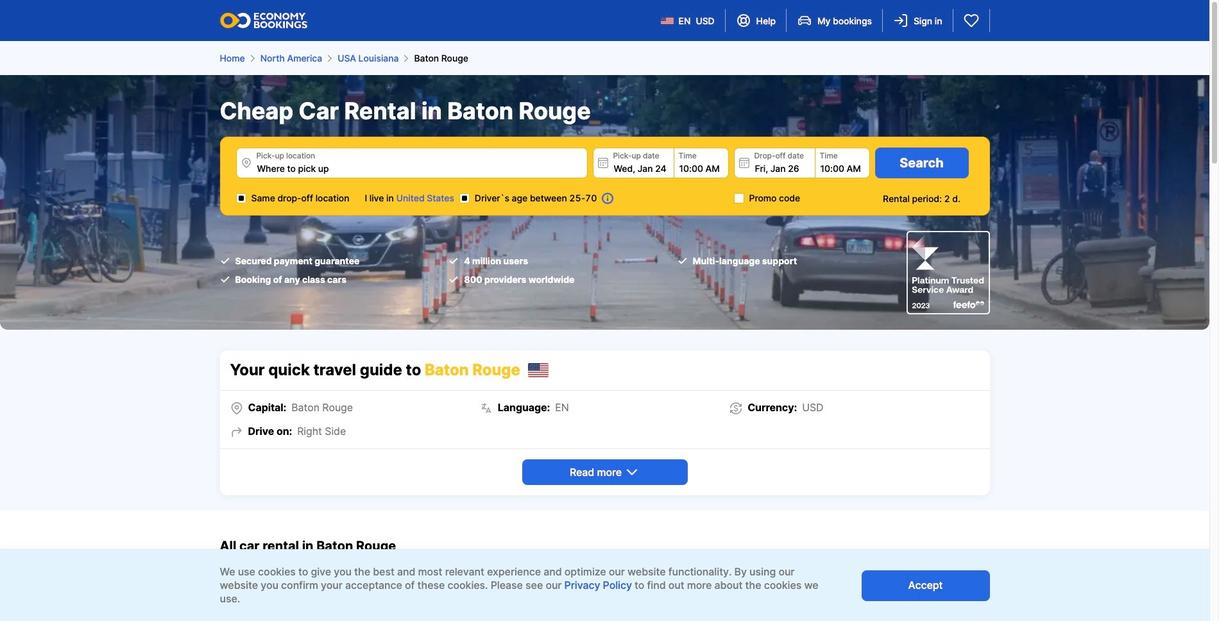 Task type: locate. For each thing, give the bounding box(es) containing it.
None text field
[[593, 148, 674, 178], [734, 148, 815, 178], [815, 148, 870, 178], [593, 148, 674, 178], [734, 148, 815, 178], [815, 148, 870, 178]]

Where to pick up text field
[[236, 148, 587, 178]]

None text field
[[673, 148, 729, 178]]

icon image
[[242, 593, 254, 606]]



